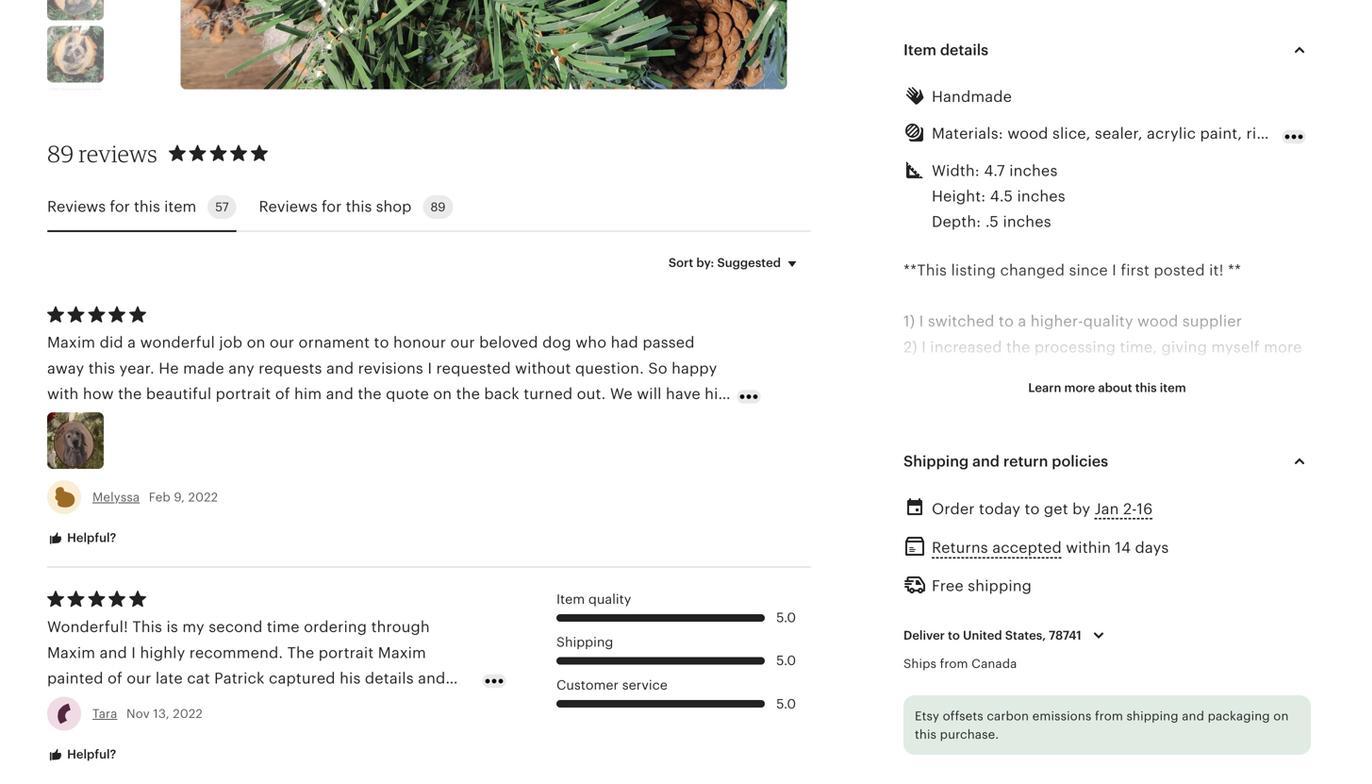 Task type: describe. For each thing, give the bounding box(es) containing it.
myself
[[1212, 339, 1260, 356]]

change,
[[1079, 467, 1138, 484]]

0 horizontal spatial higher
[[1008, 544, 1055, 561]]

upgrade
[[1136, 698, 1198, 715]]

to left see
[[1162, 570, 1177, 587]]

item for item quality
[[557, 591, 585, 606]]

1 horizontal spatial this
[[207, 695, 237, 712]]

time for this
[[989, 493, 1022, 510]]

1)
[[904, 313, 915, 330]]

please
[[1007, 698, 1055, 715]]

customer service
[[557, 677, 668, 692]]

9,
[[174, 490, 185, 504]]

the down time,
[[1109, 390, 1133, 407]]

1 helpful? from the top
[[64, 531, 116, 545]]

2 helpful? from the top
[[64, 747, 116, 762]]

changed
[[1001, 262, 1065, 279]]

ornaments
[[1193, 441, 1272, 458]]

requested
[[436, 360, 511, 377]]

price inside "some pictures under the reviews show ornaments made before this year's change, so with the new higher processing time and price increase expect your ornament to be painted with more detail, precision, and generally higher quality. regardless, i encourage you to look through all the reviews to see everyone's experience!"
[[1058, 493, 1096, 510]]

him
[[294, 385, 322, 402]]

quote
[[386, 385, 429, 402]]

out.
[[577, 385, 606, 402]]

.5
[[986, 213, 999, 230]]

and left returns in the bottom right of the page
[[904, 544, 931, 561]]

is inside **if you would like your package tracked/ sent with 1–2- day shipping, please select the upgrade at checkout*. otherwise, the free shipping is untracked and sent by canada post.
[[1118, 723, 1129, 740]]

without
[[515, 360, 571, 377]]

captured
[[269, 670, 336, 687]]

**
[[1228, 262, 1242, 279]]

5.0 for service
[[777, 696, 796, 711]]

painted inside wonderful! this is my second time ordering through maxim and i highly recommend. the portrait maxim painted of our late cat patrick captured his details and personality perfectly. this is a beautiful keepsake to have. thank you again maxim, from our whole family! ❤️
[[47, 670, 103, 687]]

recommend.
[[189, 644, 283, 661]]

paint,
[[1201, 125, 1243, 142]]

any
[[229, 360, 255, 377]]

some
[[904, 441, 946, 458]]

detail,
[[1160, 518, 1206, 535]]

❤️ inside maxim did a wonderful job on our ornament to honour our beloved dog who had passed away this year. he made any requests and revisions i requested without question. so happy with how the beautiful portrait of him  and the quote on the back turned out. we will have his ornament in our home forever ❤️
[[272, 411, 287, 428]]

at
[[1202, 698, 1216, 715]]

shipping for shipping
[[557, 634, 614, 649]]

year.
[[119, 360, 155, 377]]

ornament up requests
[[299, 334, 370, 351]]

0 horizontal spatial wood
[[1008, 125, 1049, 142]]

the down revisions
[[358, 385, 382, 402]]

generally
[[936, 544, 1004, 561]]

be
[[999, 518, 1017, 535]]

job
[[219, 334, 243, 351]]

to up "experience!"
[[935, 570, 950, 587]]

ornament inside 1) i switched to a higher-quality wood supplier 2) i increased the processing time, giving myself more time to spend on painting your ornament 3) i had a price increase for the ornaments.
[[1135, 364, 1206, 381]]

encourage
[[1215, 544, 1294, 561]]

our left late
[[127, 670, 151, 687]]

with down show
[[1164, 467, 1195, 484]]

free shipping
[[932, 577, 1032, 594]]

free
[[932, 577, 964, 594]]

2)
[[904, 339, 918, 356]]

time,
[[1120, 339, 1158, 356]]

this left shop
[[346, 198, 372, 215]]

width:
[[932, 162, 980, 179]]

78741
[[1049, 628, 1082, 643]]

2 vertical spatial reviews
[[1101, 570, 1157, 587]]

states,
[[1005, 628, 1046, 643]]

a inside wonderful! this is my second time ordering through maxim and i highly recommend. the portrait maxim painted of our late cat patrick captured his details and personality perfectly. this is a beautiful keepsake to have. thank you again maxim, from our whole family! ❤️
[[257, 695, 265, 712]]

our right in on the bottom of the page
[[140, 411, 165, 428]]

i left first
[[1112, 262, 1117, 279]]

our up requests
[[270, 334, 295, 351]]

sealer,
[[1095, 125, 1143, 142]]

experience!
[[904, 595, 990, 612]]

passed
[[643, 334, 695, 351]]

had inside 1) i switched to a higher-quality wood supplier 2) i increased the processing time, giving myself more time to spend on painting your ornament 3) i had a price increase for the ornaments.
[[931, 390, 959, 407]]

0 vertical spatial by
[[1073, 501, 1091, 518]]

you inside "some pictures under the reviews show ornaments made before this year's change, so with the new higher processing time and price increase expect your ornament to be painted with more detail, precision, and generally higher quality. regardless, i encourage you to look through all the reviews to see everyone's experience!"
[[904, 570, 931, 587]]

3)
[[904, 390, 918, 407]]

family!
[[344, 721, 394, 738]]

0 vertical spatial canada
[[972, 657, 1017, 671]]

this inside maxim did a wonderful job on our ornament to honour our beloved dog who had passed away this year. he made any requests and revisions i requested without question. so happy with how the beautiful portrait of him  and the quote on the back turned out. we will have his ornament in our home forever ❤️
[[88, 360, 115, 377]]

portrait inside maxim did a wonderful job on our ornament to honour our beloved dog who had passed away this year. he made any requests and revisions i requested without question. so happy with how the beautiful portrait of him  and the quote on the back turned out. we will have his ornament in our home forever ❤️
[[216, 385, 271, 402]]

melyssa
[[92, 490, 140, 504]]

i inside maxim did a wonderful job on our ornament to honour our beloved dog who had passed away this year. he made any requests and revisions i requested without question. so happy with how the beautiful portrait of him  and the quote on the back turned out. we will have his ornament in our home forever ❤️
[[428, 360, 432, 377]]

reviews for this item
[[47, 198, 196, 215]]

57
[[215, 200, 229, 214]]

returns accepted button
[[932, 534, 1062, 562]]

policies
[[1052, 453, 1109, 470]]

to left be
[[979, 518, 994, 535]]

2-
[[1124, 501, 1137, 518]]

increase inside "some pictures under the reviews show ornaments made before this year's change, so with the new higher processing time and price increase expect your ornament to be painted with more detail, precision, and generally higher quality. regardless, i encourage you to look through all the reviews to see everyone's experience!"
[[1100, 493, 1162, 510]]

perfectly.
[[133, 695, 203, 712]]

maxim did a wonderful job on our ornament to honour our beloved dog who had passed away this year. he made any requests and revisions i requested without question. so happy with how the beautiful portrait of him  and the quote on the back turned out. we will have his ornament in our home forever ❤️
[[47, 334, 726, 428]]

canada inside **if you would like your package tracked/ sent with 1–2- day shipping, please select the upgrade at checkout*. otherwise, the free shipping is untracked and sent by canada post.
[[904, 749, 960, 766]]

with inside maxim did a wonderful job on our ornament to honour our beloved dog who had passed away this year. he made any requests and revisions i requested without question. so happy with how the beautiful portrait of him  and the quote on the back turned out. we will have his ornament in our home forever ❤️
[[47, 385, 79, 402]]

i inside wonderful! this is my second time ordering through maxim and i highly recommend. the portrait maxim painted of our late cat patrick captured his details and personality perfectly. this is a beautiful keepsake to have. thank you again maxim, from our whole family! ❤️
[[131, 644, 136, 661]]

day
[[904, 698, 930, 715]]

5.0 for quality
[[777, 610, 796, 625]]

purchase.
[[940, 727, 999, 741]]

shipping,
[[934, 698, 1003, 715]]

the down requested
[[456, 385, 480, 402]]

slice,
[[1053, 125, 1091, 142]]

reviews for reviews for this shop
[[259, 198, 318, 215]]

tara
[[92, 707, 117, 721]]

by:
[[697, 256, 714, 270]]

first
[[1121, 262, 1150, 279]]

ships from canada
[[904, 657, 1017, 671]]

more inside "some pictures under the reviews show ornaments made before this year's change, so with the new higher processing time and price increase expect your ornament to be painted with more detail, precision, and generally higher quality. regardless, i encourage you to look through all the reviews to see everyone's experience!"
[[1117, 518, 1156, 535]]

patrick
[[214, 670, 265, 687]]

sort by: suggested
[[669, 256, 781, 270]]

0 vertical spatial is
[[166, 619, 178, 636]]

return
[[1004, 453, 1049, 470]]

requests
[[259, 360, 322, 377]]

❤️ inside wonderful! this is my second time ordering through maxim and i highly recommend. the portrait maxim painted of our late cat patrick captured his details and personality perfectly. this is a beautiful keepsake to have. thank you again maxim, from our whole family! ❤️
[[398, 721, 413, 738]]

late
[[156, 670, 183, 687]]

accepted
[[993, 539, 1062, 556]]

pictures
[[950, 441, 1010, 458]]

portrait inside wonderful! this is my second time ordering through maxim and i highly recommend. the portrait maxim painted of our late cat patrick captured his details and personality perfectly. this is a beautiful keepsake to have. thank you again maxim, from our whole family! ❤️
[[319, 644, 374, 661]]

the right the all
[[1073, 570, 1097, 587]]

i inside "some pictures under the reviews show ornaments made before this year's change, so with the new higher processing time and price increase expect your ornament to be painted with more detail, precision, and generally higher quality. regardless, i encourage you to look through all the reviews to see everyone's experience!"
[[1207, 544, 1211, 561]]

post.
[[964, 749, 1001, 766]]

for for item
[[110, 198, 130, 215]]

shop
[[376, 198, 412, 215]]

feb
[[149, 490, 171, 504]]

quality inside 1) i switched to a higher-quality wood supplier 2) i increased the processing time, giving myself more time to spend on painting your ornament 3) i had a price increase for the ornaments.
[[1084, 313, 1134, 330]]

have
[[666, 385, 701, 402]]

0 horizontal spatial sent
[[1210, 672, 1242, 689]]

this down 89 reviews
[[134, 198, 160, 215]]

since
[[1069, 262, 1108, 279]]

look
[[954, 570, 985, 587]]

carbon
[[987, 709, 1029, 723]]

packaging
[[1208, 709, 1271, 723]]

whole
[[296, 721, 340, 738]]

your for time,
[[1098, 364, 1130, 381]]

89 for 89 reviews
[[47, 139, 74, 167]]

1 horizontal spatial sent
[[1244, 723, 1275, 740]]

thank
[[47, 721, 91, 738]]

0 vertical spatial higher
[[1262, 467, 1310, 484]]

and right requests
[[326, 360, 354, 377]]

for inside 1) i switched to a higher-quality wood supplier 2) i increased the processing time, giving myself more time to spend on painting your ornament 3) i had a price increase for the ornaments.
[[1084, 390, 1105, 407]]

our left whole in the left of the page
[[267, 721, 292, 738]]

ordering
[[304, 619, 367, 636]]

ornaments.
[[1137, 390, 1220, 407]]

returns
[[932, 539, 989, 556]]

on right job
[[247, 334, 266, 351]]

**this
[[904, 262, 947, 279]]

0 vertical spatial item
[[164, 198, 196, 215]]

under
[[1015, 441, 1058, 458]]

our up requested
[[450, 334, 475, 351]]

expect
[[1167, 493, 1217, 510]]

1 vertical spatial reviews
[[1090, 441, 1146, 458]]

highly
[[140, 644, 185, 661]]

item inside dropdown button
[[1160, 381, 1187, 395]]

on inside etsy offsets carbon emissions from shipping and packaging on this purchase.
[[1274, 709, 1289, 723]]

painted inside "some pictures under the reviews show ornaments made before this year's change, so with the new higher processing time and price increase expect your ornament to be painted with more detail, precision, and generally higher quality. regardless, i encourage you to look through all the reviews to see everyone's experience!"
[[1021, 518, 1078, 535]]

the left new
[[1199, 467, 1223, 484]]

and inside dropdown button
[[973, 453, 1000, 470]]

a inside maxim did a wonderful job on our ornament to honour our beloved dog who had passed away this year. he made any requests and revisions i requested without question. so happy with how the beautiful portrait of him  and the quote on the back turned out. we will have his ornament in our home forever ❤️
[[128, 334, 136, 351]]

reviews for reviews for this item
[[47, 198, 106, 215]]

precision,
[[1210, 518, 1283, 535]]

materials: wood slice, sealer, acrylic paint, ribbon
[[932, 125, 1295, 142]]

details inside dropdown button
[[940, 41, 989, 58]]

1 helpful? button from the top
[[33, 521, 130, 556]]

the down package
[[1108, 698, 1132, 715]]

you inside wonderful! this is my second time ordering through maxim and i highly recommend. the portrait maxim painted of our late cat patrick captured his details and personality perfectly. this is a beautiful keepsake to have. thank you again maxim, from our whole family! ❤️
[[95, 721, 122, 738]]

to down increased
[[941, 364, 956, 381]]

increase inside 1) i switched to a higher-quality wood supplier 2) i increased the processing time, giving myself more time to spend on painting your ornament 3) i had a price increase for the ornaments.
[[1018, 390, 1080, 407]]

like
[[1011, 672, 1037, 689]]

select
[[1059, 698, 1103, 715]]



Task type: locate. For each thing, give the bounding box(es) containing it.
suggested
[[717, 256, 781, 270]]

your inside 1) i switched to a higher-quality wood supplier 2) i increased the processing time, giving myself more time to spend on painting your ornament 3) i had a price increase for the ornaments.
[[1098, 364, 1130, 381]]

helpful?
[[64, 531, 116, 545], [64, 747, 116, 762]]

on down 1–2-
[[1274, 709, 1289, 723]]

quality
[[1084, 313, 1134, 330], [589, 591, 631, 606]]

shipping down returns accepted button
[[968, 577, 1032, 594]]

beautiful inside maxim did a wonderful job on our ornament to honour our beloved dog who had passed away this year. he made any requests and revisions i requested without question. so happy with how the beautiful portrait of him  and the quote on the back turned out. we will have his ornament in our home forever ❤️
[[146, 385, 212, 402]]

1 vertical spatial is
[[241, 695, 253, 712]]

item
[[904, 41, 937, 58], [557, 591, 585, 606]]

with down jan
[[1082, 518, 1113, 535]]

and down year's
[[1026, 493, 1054, 510]]

reviews for this shop
[[259, 198, 412, 215]]

checkout*.
[[1220, 698, 1300, 715]]

learn more about this item button
[[1014, 371, 1201, 405]]

increase
[[1018, 390, 1080, 407], [1100, 493, 1162, 510]]

0 horizontal spatial painted
[[47, 670, 103, 687]]

2 reviews from the left
[[259, 198, 318, 215]]

jan
[[1095, 501, 1119, 518]]

1 horizontal spatial painted
[[1021, 518, 1078, 535]]

quality.
[[1060, 544, 1113, 561]]

time for 2)
[[904, 364, 937, 381]]

ornament down order
[[904, 518, 975, 535]]

1 horizontal spatial more
[[1117, 518, 1156, 535]]

helpful? down the thank
[[64, 747, 116, 762]]

get
[[1044, 501, 1069, 518]]

shipping and return policies button
[[887, 439, 1328, 484]]

by right get
[[1073, 501, 1091, 518]]

this right about
[[1136, 381, 1157, 395]]

1 horizontal spatial of
[[275, 385, 290, 402]]

question.
[[575, 360, 644, 377]]

0 horizontal spatial shipping
[[968, 577, 1032, 594]]

more
[[1264, 339, 1302, 356], [1065, 381, 1096, 395], [1117, 518, 1156, 535]]

a left 'higher-'
[[1018, 313, 1027, 330]]

0 horizontal spatial of
[[108, 670, 123, 687]]

his up keepsake
[[340, 670, 361, 687]]

0 vertical spatial more
[[1264, 339, 1302, 356]]

2 5.0 from the top
[[777, 653, 796, 668]]

reviews down 89 reviews
[[47, 198, 106, 215]]

0 horizontal spatial beautiful
[[146, 385, 212, 402]]

handmade
[[932, 88, 1012, 105]]

sent up at at the right bottom of page
[[1210, 672, 1242, 689]]

quality up customer service
[[589, 591, 631, 606]]

to inside wonderful! this is my second time ordering through maxim and i highly recommend. the portrait maxim painted of our late cat patrick captured his details and personality perfectly. this is a beautiful keepsake to have. thank you again maxim, from our whole family! ❤️
[[412, 695, 427, 712]]

this inside "some pictures under the reviews show ornaments made before this year's change, so with the new higher processing time and price increase expect your ornament to be painted with more detail, precision, and generally higher quality. regardless, i encourage you to look through all the reviews to see everyone's experience!"
[[1001, 467, 1028, 484]]

for down 89 reviews
[[110, 198, 130, 215]]

more right myself
[[1264, 339, 1302, 356]]

1 vertical spatial you
[[931, 672, 958, 689]]

your for the
[[1221, 493, 1254, 510]]

0 horizontal spatial more
[[1065, 381, 1096, 395]]

your right the like
[[1041, 672, 1074, 689]]

your down new
[[1221, 493, 1254, 510]]

details
[[940, 41, 989, 58], [365, 670, 414, 687]]

item inside dropdown button
[[904, 41, 937, 58]]

0 vertical spatial reviews
[[79, 139, 157, 167]]

had
[[611, 334, 639, 351], [931, 390, 959, 407]]

shipping for shipping and return policies
[[904, 453, 969, 470]]

back
[[484, 385, 520, 402]]

of inside wonderful! this is my second time ordering through maxim and i highly recommend. the portrait maxim painted of our late cat patrick captured his details and personality perfectly. this is a beautiful keepsake to have. thank you again maxim, from our whole family! ❤️
[[108, 670, 123, 687]]

1 vertical spatial quality
[[589, 591, 631, 606]]

the
[[287, 644, 315, 661]]

0 vertical spatial wood
[[1008, 125, 1049, 142]]

0 vertical spatial details
[[940, 41, 989, 58]]

all
[[1052, 570, 1069, 587]]

1 vertical spatial sent
[[1244, 723, 1275, 740]]

16
[[1137, 501, 1153, 518]]

price inside 1) i switched to a higher-quality wood supplier 2) i increased the processing time, giving myself more time to spend on painting your ornament 3) i had a price increase for the ornaments.
[[976, 390, 1014, 407]]

of inside maxim did a wonderful job on our ornament to honour our beloved dog who had passed away this year. he made any requests and revisions i requested without question. so happy with how the beautiful portrait of him  and the quote on the back turned out. we will have his ornament in our home forever ❤️
[[275, 385, 290, 402]]

2 horizontal spatial your
[[1221, 493, 1254, 510]]

2022 for melyssa feb 9, 2022
[[188, 490, 218, 504]]

maxim inside maxim did a wonderful job on our ornament to honour our beloved dog who had passed away this year. he made any requests and revisions i requested without question. so happy with how the beautiful portrait of him  and the quote on the back turned out. we will have his ornament in our home forever ❤️
[[47, 334, 95, 351]]

from inside etsy offsets carbon emissions from shipping and packaging on this purchase.
[[1095, 709, 1124, 723]]

from inside wonderful! this is my second time ordering through maxim and i highly recommend. the portrait maxim painted of our late cat patrick captured his details and personality perfectly. this is a beautiful keepsake to have. thank you again maxim, from our whole family! ❤️
[[228, 721, 263, 738]]

1 horizontal spatial canada
[[972, 657, 1017, 671]]

processing inside "some pictures under the reviews show ornaments made before this year's change, so with the new higher processing time and price increase expect your ornament to be painted with more detail, precision, and generally higher quality. regardless, i encourage you to look through all the reviews to see everyone's experience!"
[[904, 493, 985, 510]]

i
[[1112, 262, 1117, 279], [919, 313, 924, 330], [922, 339, 926, 356], [428, 360, 432, 377], [923, 390, 927, 407], [1207, 544, 1211, 561], [131, 644, 136, 661]]

and up the have.
[[418, 670, 446, 687]]

1 horizontal spatial his
[[705, 385, 726, 402]]

his inside wonderful! this is my second time ordering through maxim and i highly recommend. the portrait maxim painted of our late cat patrick captured his details and personality perfectly. this is a beautiful keepsake to have. thank you again maxim, from our whole family! ❤️
[[340, 670, 361, 687]]

0 vertical spatial his
[[705, 385, 726, 402]]

for for shop
[[322, 198, 342, 215]]

free
[[1016, 723, 1045, 740]]

3 5.0 from the top
[[777, 696, 796, 711]]

maxim down wonderful!
[[47, 644, 95, 661]]

2 horizontal spatial you
[[931, 672, 958, 689]]

the up learn
[[1007, 339, 1031, 356]]

1 horizontal spatial item
[[1160, 381, 1187, 395]]

tab list containing reviews for this item
[[47, 184, 811, 232]]

jan 2-16 button
[[1095, 495, 1153, 523]]

ribbon
[[1247, 125, 1295, 142]]

1 horizontal spatial price
[[1058, 493, 1096, 510]]

price down 'spend'
[[976, 390, 1014, 407]]

2 horizontal spatial for
[[1084, 390, 1105, 407]]

1 vertical spatial made
[[904, 467, 945, 484]]

by inside **if you would like your package tracked/ sent with 1–2- day shipping, please select the upgrade at checkout*. otherwise, the free shipping is untracked and sent by canada post.
[[1279, 723, 1297, 740]]

time inside wonderful! this is my second time ordering through maxim and i highly recommend. the portrait maxim painted of our late cat patrick captured his details and personality perfectly. this is a beautiful keepsake to have. thank you again maxim, from our whole family! ❤️
[[267, 619, 300, 636]]

see
[[1181, 570, 1206, 587]]

you down tara on the bottom
[[95, 721, 122, 738]]

wood inside 1) i switched to a higher-quality wood supplier 2) i increased the processing time, giving myself more time to spend on painting your ornament 3) i had a price increase for the ornaments.
[[1138, 313, 1179, 330]]

honour
[[393, 334, 446, 351]]

would
[[962, 672, 1007, 689]]

i right 2)
[[922, 339, 926, 356]]

to inside maxim did a wonderful job on our ornament to honour our beloved dog who had passed away this year. he made any requests and revisions i requested without question. so happy with how the beautiful portrait of him  and the quote on the back turned out. we will have his ornament in our home forever ❤️
[[374, 334, 389, 351]]

0 horizontal spatial 89
[[47, 139, 74, 167]]

0 horizontal spatial time
[[267, 619, 300, 636]]

on inside 1) i switched to a higher-quality wood supplier 2) i increased the processing time, giving myself more time to spend on painting your ornament 3) i had a price increase for the ornaments.
[[1010, 364, 1028, 381]]

0 vertical spatial inches
[[1010, 162, 1058, 179]]

0 horizontal spatial you
[[95, 721, 122, 738]]

details up keepsake
[[365, 670, 414, 687]]

and inside etsy offsets carbon emissions from shipping and packaging on this purchase.
[[1182, 709, 1205, 723]]

shipping up customer
[[557, 634, 614, 649]]

**if
[[904, 672, 927, 689]]

beautiful inside wonderful! this is my second time ordering through maxim and i highly recommend. the portrait maxim painted of our late cat patrick captured his details and personality perfectly. this is a beautiful keepsake to have. thank you again maxim, from our whole family! ❤️
[[270, 695, 335, 712]]

keepsake
[[339, 695, 407, 712]]

0 horizontal spatial this
[[132, 619, 162, 636]]

painted
[[1021, 518, 1078, 535], [47, 670, 103, 687]]

item up "handmade"
[[904, 41, 937, 58]]

1 horizontal spatial shipping
[[1049, 723, 1114, 740]]

processing up painting
[[1035, 339, 1116, 356]]

your inside **if you would like your package tracked/ sent with 1–2- day shipping, please select the upgrade at checkout*. otherwise, the free shipping is untracked and sent by canada post.
[[1041, 672, 1074, 689]]

this inside dropdown button
[[1136, 381, 1157, 395]]

0 vertical spatial had
[[611, 334, 639, 351]]

helpful? button down tara link
[[33, 737, 130, 767]]

item left 57
[[164, 198, 196, 215]]

0 vertical spatial increase
[[1018, 390, 1080, 407]]

otherwise,
[[904, 723, 984, 740]]

1 horizontal spatial 89
[[431, 200, 446, 214]]

1) i switched to a higher-quality wood supplier 2) i increased the processing time, giving myself more time to spend on painting your ornament 3) i had a price increase for the ornaments.
[[904, 313, 1302, 407]]

1 vertical spatial his
[[340, 670, 361, 687]]

ornament up ornaments.
[[1135, 364, 1206, 381]]

this down etsy
[[915, 727, 937, 741]]

of left him
[[275, 385, 290, 402]]

89 reviews
[[47, 139, 157, 167]]

to left the have.
[[412, 695, 427, 712]]

to inside deliver to united states, 78741 dropdown button
[[948, 628, 960, 643]]

large custom pet wood slice ornaments / painted pet ornament / image 8 image
[[47, 26, 104, 82]]

higher right new
[[1262, 467, 1310, 484]]

0 horizontal spatial processing
[[904, 493, 985, 510]]

❤️ right family!
[[398, 721, 413, 738]]

a right "did"
[[128, 334, 136, 351]]

nov
[[126, 707, 150, 721]]

1 vertical spatial your
[[1221, 493, 1254, 510]]

to right switched
[[999, 313, 1014, 330]]

the up in on the bottom of the page
[[118, 385, 142, 402]]

0 horizontal spatial quality
[[589, 591, 631, 606]]

and
[[326, 360, 354, 377], [326, 385, 354, 402], [973, 453, 1000, 470], [1026, 493, 1054, 510], [904, 544, 931, 561], [100, 644, 127, 661], [418, 670, 446, 687], [1182, 709, 1205, 723], [1212, 723, 1240, 740]]

reviews right 57
[[259, 198, 318, 215]]

today
[[979, 501, 1021, 518]]

wood up time,
[[1138, 313, 1179, 330]]

shipping and return policies
[[904, 453, 1109, 470]]

89 for 89
[[431, 200, 446, 214]]

made inside maxim did a wonderful job on our ornament to honour our beloved dog who had passed away this year. he made any requests and revisions i requested without question. so happy with how the beautiful portrait of him  and the quote on the back turned out. we will have his ornament in our home forever ❤️
[[183, 360, 224, 377]]

item quality
[[557, 591, 631, 606]]

1 vertical spatial item
[[557, 591, 585, 606]]

1 horizontal spatial portrait
[[319, 644, 374, 661]]

2 vertical spatial time
[[267, 619, 300, 636]]

time up be
[[989, 493, 1022, 510]]

maxim,
[[171, 721, 224, 738]]

and inside **if you would like your package tracked/ sent with 1–2- day shipping, please select the upgrade at checkout*. otherwise, the free shipping is untracked and sent by canada post.
[[1212, 723, 1240, 740]]

of up tara on the bottom
[[108, 670, 123, 687]]

item down giving
[[1160, 381, 1187, 395]]

2022 right 9, at bottom
[[188, 490, 218, 504]]

2 horizontal spatial time
[[989, 493, 1022, 510]]

melyssa feb 9, 2022
[[92, 490, 218, 504]]

1 horizontal spatial reviews
[[259, 198, 318, 215]]

with inside **if you would like your package tracked/ sent with 1–2- day shipping, please select the upgrade at checkout*. otherwise, the free shipping is untracked and sent by canada post.
[[1246, 672, 1278, 689]]

you inside **if you would like your package tracked/ sent with 1–2- day shipping, please select the upgrade at checkout*. otherwise, the free shipping is untracked and sent by canada post.
[[931, 672, 958, 689]]

item details
[[904, 41, 989, 58]]

1 vertical spatial helpful? button
[[33, 737, 130, 767]]

inches right 4.7
[[1010, 162, 1058, 179]]

0 vertical spatial ❤️
[[272, 411, 287, 428]]

1 vertical spatial time
[[989, 493, 1022, 510]]

0 vertical spatial 89
[[47, 139, 74, 167]]

the down carbon
[[988, 723, 1012, 740]]

maxim up keepsake
[[378, 644, 426, 661]]

time inside 1) i switched to a higher-quality wood supplier 2) i increased the processing time, giving myself more time to spend on painting your ornament 3) i had a price increase for the ornaments.
[[904, 364, 937, 381]]

2 vertical spatial inches
[[1003, 213, 1052, 230]]

made
[[183, 360, 224, 377], [904, 467, 945, 484]]

2 vertical spatial your
[[1041, 672, 1074, 689]]

and down wonderful!
[[100, 644, 127, 661]]

deliver
[[904, 628, 945, 643]]

0 vertical spatial made
[[183, 360, 224, 377]]

year's
[[1032, 467, 1075, 484]]

1 vertical spatial 89
[[431, 200, 446, 214]]

tara nov 13, 2022
[[92, 707, 203, 721]]

ornament down how on the left bottom of page
[[47, 411, 118, 428]]

painted up personality on the left bottom
[[47, 670, 103, 687]]

in
[[123, 411, 136, 428]]

2 horizontal spatial shipping
[[1127, 709, 1179, 723]]

1 vertical spatial wood
[[1138, 313, 1179, 330]]

canada up would
[[972, 657, 1017, 671]]

1 horizontal spatial from
[[940, 657, 969, 671]]

a down patrick
[[257, 695, 265, 712]]

to left get
[[1025, 501, 1040, 518]]

helpful? down the melyssa
[[64, 531, 116, 545]]

dog
[[543, 334, 572, 351]]

0 horizontal spatial made
[[183, 360, 224, 377]]

acrylic
[[1147, 125, 1196, 142]]

1 5.0 from the top
[[777, 610, 796, 625]]

0 vertical spatial through
[[989, 570, 1048, 587]]

2022 for tara nov 13, 2022
[[173, 707, 203, 721]]

second
[[209, 619, 263, 636]]

0 vertical spatial 2022
[[188, 490, 218, 504]]

0 vertical spatial beautiful
[[146, 385, 212, 402]]

1 vertical spatial processing
[[904, 493, 985, 510]]

view details of this review photo by melyssa image
[[47, 412, 104, 469]]

we
[[610, 385, 633, 402]]

time inside "some pictures under the reviews show ornaments made before this year's change, so with the new higher processing time and price increase expect your ornament to be painted with more detail, precision, and generally higher quality. regardless, i encourage you to look through all the reviews to see everyone's experience!"
[[989, 493, 1022, 510]]

the up year's
[[1062, 441, 1086, 458]]

1 vertical spatial inches
[[1017, 188, 1066, 205]]

2 horizontal spatial is
[[1118, 723, 1129, 740]]

deliver to united states, 78741 button
[[890, 616, 1124, 655]]

deliver to united states, 78741
[[904, 628, 1082, 643]]

new
[[1227, 467, 1258, 484]]

1 horizontal spatial ❤️
[[398, 721, 413, 738]]

i right 3)
[[923, 390, 927, 407]]

painting
[[1033, 364, 1093, 381]]

made inside "some pictures under the reviews show ornaments made before this year's change, so with the new higher processing time and price increase expect your ornament to be painted with more detail, precision, and generally higher quality. regardless, i encourage you to look through all the reviews to see everyone's experience!"
[[904, 467, 945, 484]]

listing
[[951, 262, 996, 279]]

1 horizontal spatial through
[[989, 570, 1048, 587]]

more inside dropdown button
[[1065, 381, 1096, 395]]

shipping down emissions on the right bottom
[[1049, 723, 1114, 740]]

this down patrick
[[207, 695, 237, 712]]

0 horizontal spatial is
[[166, 619, 178, 636]]

2 helpful? button from the top
[[33, 737, 130, 767]]

through inside wonderful! this is my second time ordering through maxim and i highly recommend. the portrait maxim painted of our late cat patrick captured his details and personality perfectly. this is a beautiful keepsake to have. thank you again maxim, from our whole family! ❤️
[[371, 619, 430, 636]]

customer
[[557, 677, 619, 692]]

item for item details
[[904, 41, 937, 58]]

89 up reviews for this item
[[47, 139, 74, 167]]

beautiful down captured
[[270, 695, 335, 712]]

0 vertical spatial processing
[[1035, 339, 1116, 356]]

this inside etsy offsets carbon emissions from shipping and packaging on this purchase.
[[915, 727, 937, 741]]

turned
[[524, 385, 573, 402]]

shipping up order
[[904, 453, 969, 470]]

1 reviews from the left
[[47, 198, 106, 215]]

so
[[1143, 467, 1160, 484]]

to
[[999, 313, 1014, 330], [374, 334, 389, 351], [941, 364, 956, 381], [1025, 501, 1040, 518], [979, 518, 994, 535], [935, 570, 950, 587], [1162, 570, 1177, 587], [948, 628, 960, 643], [412, 695, 427, 712]]

more inside 1) i switched to a higher-quality wood supplier 2) i increased the processing time, giving myself more time to spend on painting your ornament 3) i had a price increase for the ornaments.
[[1264, 339, 1302, 356]]

your inside "some pictures under the reviews show ornaments made before this year's change, so with the new higher processing time and price increase expect your ornament to be painted with more detail, precision, and generally higher quality. regardless, i encourage you to look through all the reviews to see everyone's experience!"
[[1221, 493, 1254, 510]]

the
[[1007, 339, 1031, 356], [118, 385, 142, 402], [358, 385, 382, 402], [456, 385, 480, 402], [1109, 390, 1133, 407], [1062, 441, 1086, 458], [1199, 467, 1223, 484], [1073, 570, 1097, 587], [1108, 698, 1132, 715], [988, 723, 1012, 740]]

his right have
[[705, 385, 726, 402]]

2 vertical spatial more
[[1117, 518, 1156, 535]]

days
[[1135, 539, 1169, 556]]

shipping inside dropdown button
[[904, 453, 969, 470]]

tara link
[[92, 707, 117, 721]]

1 vertical spatial increase
[[1100, 493, 1162, 510]]

helpful? button down the melyssa
[[33, 521, 130, 556]]

0 vertical spatial portrait
[[216, 385, 271, 402]]

0 horizontal spatial shipping
[[557, 634, 614, 649]]

processing inside 1) i switched to a higher-quality wood supplier 2) i increased the processing time, giving myself more time to spend on painting your ornament 3) i had a price increase for the ornaments.
[[1035, 339, 1116, 356]]

increase down so
[[1100, 493, 1162, 510]]

through inside "some pictures under the reviews show ornaments made before this year's change, so with the new higher processing time and price increase expect your ornament to be painted with more detail, precision, and generally higher quality. regardless, i encourage you to look through all the reviews to see everyone's experience!"
[[989, 570, 1048, 587]]

forever
[[215, 411, 267, 428]]

1 horizontal spatial processing
[[1035, 339, 1116, 356]]

for left shop
[[322, 198, 342, 215]]

0 vertical spatial your
[[1098, 364, 1130, 381]]

**if you would like your package tracked/ sent with 1–2- day shipping, please select the upgrade at checkout*. otherwise, the free shipping is untracked and sent by canada post.
[[904, 672, 1310, 766]]

to left united
[[948, 628, 960, 643]]

2022 up maxim,
[[173, 707, 203, 721]]

and right him
[[326, 385, 354, 402]]

on right quote
[[433, 385, 452, 402]]

inches right the 4.5
[[1017, 188, 1066, 205]]

1 vertical spatial through
[[371, 619, 430, 636]]

shipping inside **if you would like your package tracked/ sent with 1–2- day shipping, please select the upgrade at checkout*. otherwise, the free shipping is untracked and sent by canada post.
[[1049, 723, 1114, 740]]

this
[[132, 619, 162, 636], [207, 695, 237, 712]]

a down 'spend'
[[963, 390, 972, 407]]

did
[[100, 334, 123, 351]]

is left "untracked"
[[1118, 723, 1129, 740]]

my
[[182, 619, 205, 636]]

1 horizontal spatial is
[[241, 695, 253, 712]]

shipping inside etsy offsets carbon emissions from shipping and packaging on this purchase.
[[1127, 709, 1179, 723]]

0 vertical spatial 5.0
[[777, 610, 796, 625]]

is down patrick
[[241, 695, 253, 712]]

price down year's
[[1058, 493, 1096, 510]]

tab list
[[47, 184, 811, 232]]

this up 'highly'
[[132, 619, 162, 636]]

1 vertical spatial ❤️
[[398, 721, 413, 738]]

canada down otherwise, at bottom right
[[904, 749, 960, 766]]

0 horizontal spatial price
[[976, 390, 1014, 407]]

had inside maxim did a wonderful job on our ornament to honour our beloved dog who had passed away this year. he made any requests and revisions i requested without question. so happy with how the beautiful portrait of him  and the quote on the back turned out. we will have his ornament in our home forever ❤️
[[611, 334, 639, 351]]

sort
[[669, 256, 694, 270]]

1 horizontal spatial item
[[904, 41, 937, 58]]

1 horizontal spatial wood
[[1138, 313, 1179, 330]]

reviews down 14 on the right
[[1101, 570, 1157, 587]]

1 vertical spatial beautiful
[[270, 695, 335, 712]]

details inside wonderful! this is my second time ordering through maxim and i highly recommend. the portrait maxim painted of our late cat patrick captured his details and personality perfectly. this is a beautiful keepsake to have. thank you again maxim, from our whole family! ❤️
[[365, 670, 414, 687]]

0 horizontal spatial by
[[1073, 501, 1091, 518]]

i right 1)
[[919, 313, 924, 330]]

0 horizontal spatial canada
[[904, 749, 960, 766]]

0 horizontal spatial portrait
[[216, 385, 271, 402]]

helpful? button
[[33, 521, 130, 556], [33, 737, 130, 767]]

0 horizontal spatial details
[[365, 670, 414, 687]]

1 horizontal spatial time
[[904, 364, 937, 381]]

and left return
[[973, 453, 1000, 470]]

maxim
[[47, 334, 95, 351], [47, 644, 95, 661], [378, 644, 426, 661]]

0 vertical spatial price
[[976, 390, 1014, 407]]

with down away
[[47, 385, 79, 402]]

ornament
[[299, 334, 370, 351], [1135, 364, 1206, 381], [47, 411, 118, 428], [904, 518, 975, 535]]

2 horizontal spatial from
[[1095, 709, 1124, 723]]

1 horizontal spatial had
[[931, 390, 959, 407]]

shipping
[[968, 577, 1032, 594], [1127, 709, 1179, 723], [1049, 723, 1114, 740]]

for
[[110, 198, 130, 215], [322, 198, 342, 215], [1084, 390, 1105, 407]]

ornament inside "some pictures under the reviews show ornaments made before this year's change, so with the new higher processing time and price increase expect your ornament to be painted with more detail, precision, and generally higher quality. regardless, i encourage you to look through all the reviews to see everyone's experience!"
[[904, 518, 975, 535]]

0 horizontal spatial item
[[557, 591, 585, 606]]

reviews up reviews for this item
[[79, 139, 157, 167]]

on
[[247, 334, 266, 351], [1010, 364, 1028, 381], [433, 385, 452, 402], [1274, 709, 1289, 723]]

switched
[[928, 313, 995, 330]]

0 vertical spatial sent
[[1210, 672, 1242, 689]]

❤️
[[272, 411, 287, 428], [398, 721, 413, 738]]

i down honour
[[428, 360, 432, 377]]

1 horizontal spatial made
[[904, 467, 945, 484]]

1 vertical spatial 5.0
[[777, 653, 796, 668]]

0 vertical spatial of
[[275, 385, 290, 402]]

his inside maxim did a wonderful job on our ornament to honour our beloved dog who had passed away this year. he made any requests and revisions i requested without question. so happy with how the beautiful portrait of him  and the quote on the back turned out. we will have his ornament in our home forever ❤️
[[705, 385, 726, 402]]

5.0
[[777, 610, 796, 625], [777, 653, 796, 668], [777, 696, 796, 711]]

wonderful!
[[47, 619, 128, 636]]

89 right shop
[[431, 200, 446, 214]]

higher down be
[[1008, 544, 1055, 561]]

1 vertical spatial 2022
[[173, 707, 203, 721]]

beautiful
[[146, 385, 212, 402], [270, 695, 335, 712]]



Task type: vqa. For each thing, say whether or not it's contained in the screenshot.
are on the left of the page
no



